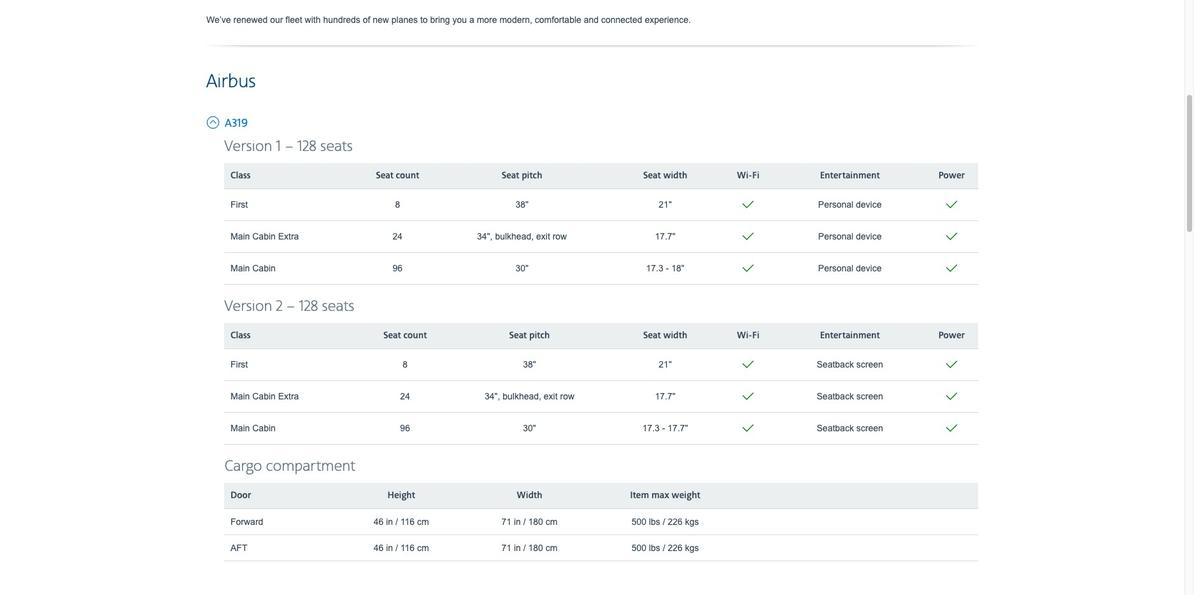 Task type: vqa. For each thing, say whether or not it's contained in the screenshot.


Task type: describe. For each thing, give the bounding box(es) containing it.
personal device for 17.7"
[[819, 231, 882, 242]]

main cabin for 17.3 - 18"
[[231, 263, 276, 273]]

kgs for aft
[[685, 543, 699, 553]]

power for personal device
[[939, 170, 966, 181]]

- for 17.7"
[[663, 423, 666, 433]]

version for version 1 – 128 seats
[[224, 137, 272, 156]]

airbus
[[206, 70, 256, 93]]

seat width for 17.7"
[[644, 330, 688, 341]]

seatback screen for 17.3 - 17.7"
[[817, 423, 884, 433]]

3 main from the top
[[231, 391, 250, 402]]

pitch for 17.3 - 18"
[[522, 170, 543, 181]]

row for 17.3 - 17.7"
[[560, 391, 575, 402]]

2 main from the top
[[231, 263, 250, 273]]

1 cabin from the top
[[252, 231, 276, 242]]

check image for 17.7"
[[741, 387, 756, 406]]

116 for aft
[[401, 543, 415, 553]]

to
[[421, 14, 428, 25]]

class for 17.3 - 17.7"
[[231, 330, 251, 341]]

seatback for 17.3 - 17.7"
[[817, 423, 854, 433]]

17.7" for 18"
[[655, 231, 676, 242]]

personal for 17.3 - 18"
[[819, 263, 854, 273]]

screen for 17.7"
[[857, 391, 884, 402]]

71 for aft
[[502, 543, 512, 553]]

seatback for 21"
[[817, 360, 854, 370]]

seat count for 17.3 - 18"
[[376, 170, 420, 181]]

- for 18"
[[666, 263, 669, 273]]

226 for forward
[[668, 517, 683, 527]]

2 vertical spatial 17.7"
[[668, 423, 689, 433]]

first for 17.3 - 17.7"
[[231, 360, 248, 370]]

bulkhead, for 17.3 - 17.7"
[[503, 391, 542, 402]]

entertainment for seatback
[[821, 330, 880, 341]]

width for 17.7"
[[664, 330, 688, 341]]

version 2 – 128 seats
[[224, 297, 355, 316]]

71 in / 180 cm for forward
[[502, 517, 558, 527]]

personal device for 17.3 - 18"
[[819, 263, 882, 273]]

we've renewed our fleet with hundreds of new planes to bring you a more modern, comfortable and connected experience.
[[206, 14, 691, 25]]

17.3 - 18"
[[646, 263, 685, 273]]

24 for 17.3 - 17.7"
[[400, 391, 410, 402]]

and
[[584, 14, 599, 25]]

38" for 17.3 - 17.7"
[[523, 360, 536, 370]]

2
[[276, 297, 283, 316]]

8 for 17.3 - 17.7"
[[403, 360, 408, 370]]

max
[[652, 490, 670, 501]]

class for 17.3 - 18"
[[231, 170, 251, 181]]

a319
[[225, 116, 248, 130]]

exit for 17.3 - 17.7"
[[544, 391, 558, 402]]

71 for forward
[[502, 517, 512, 527]]

seatback screen for 21"
[[817, 360, 884, 370]]

1 main from the top
[[231, 231, 250, 242]]

fi for personal device
[[753, 170, 760, 181]]

check image for 17.3 - 17.7"
[[741, 419, 756, 438]]

our
[[270, 14, 283, 25]]

device for 17.7"
[[856, 231, 882, 242]]

a
[[470, 14, 475, 25]]

17.3 for 17.3 - 18"
[[646, 263, 664, 273]]

46 for forward
[[374, 517, 384, 527]]

pitch for 17.3 - 17.7"
[[530, 330, 550, 341]]

extra for 17.3 - 17.7"
[[278, 391, 299, 402]]

46 for aft
[[374, 543, 384, 553]]

2 cabin from the top
[[252, 263, 276, 273]]

seat pitch for 17.3 - 18"
[[502, 170, 543, 181]]

lbs for forward
[[649, 517, 661, 527]]

46 in / 116 cm for forward
[[374, 517, 429, 527]]

item max weight
[[630, 490, 701, 501]]

21" for 18"
[[659, 200, 672, 210]]

34", for 17.3 - 18"
[[477, 231, 493, 242]]

1
[[276, 137, 281, 156]]

with
[[305, 14, 321, 25]]

check image for 21"
[[741, 355, 756, 374]]

item
[[630, 490, 649, 501]]

– for 1
[[285, 137, 294, 156]]

aft
[[231, 543, 248, 553]]



Task type: locate. For each thing, give the bounding box(es) containing it.
entertainment for personal
[[821, 170, 880, 181]]

1 vertical spatial bulkhead,
[[503, 391, 542, 402]]

1 extra from the top
[[278, 231, 299, 242]]

17.3 for 17.3 - 17.7"
[[643, 423, 660, 433]]

1 vertical spatial main cabin extra
[[231, 391, 299, 402]]

116 for forward
[[401, 517, 415, 527]]

2 wi- from the top
[[737, 330, 753, 341]]

46
[[374, 517, 384, 527], [374, 543, 384, 553]]

1 vertical spatial screen
[[857, 391, 884, 402]]

width for 18"
[[664, 170, 688, 181]]

1 500 from the top
[[632, 517, 647, 527]]

seatback
[[817, 360, 854, 370], [817, 391, 854, 402], [817, 423, 854, 433]]

1 vertical spatial seat width
[[644, 330, 688, 341]]

128 right 1
[[298, 137, 317, 156]]

500 lbs / 226 kgs
[[632, 517, 699, 527], [632, 543, 699, 553]]

1 vertical spatial device
[[856, 231, 882, 242]]

1 vertical spatial count
[[404, 330, 427, 341]]

wi-
[[737, 170, 753, 181], [737, 330, 753, 341]]

21"
[[659, 200, 672, 210], [659, 360, 672, 370]]

1 vertical spatial 180
[[529, 543, 543, 553]]

in
[[386, 517, 393, 527], [514, 517, 521, 527], [386, 543, 393, 553], [514, 543, 521, 553]]

0 vertical spatial count
[[396, 170, 420, 181]]

34", bulkhead, exit row for 17.3 - 18"
[[477, 231, 567, 242]]

1 vertical spatial seat pitch
[[509, 330, 550, 341]]

seat count for 17.3 - 17.7"
[[384, 330, 427, 341]]

1 main cabin extra from the top
[[231, 231, 299, 242]]

0 vertical spatial check image
[[741, 355, 756, 374]]

0 vertical spatial 21"
[[659, 200, 672, 210]]

seats for version 1 – 128 seats
[[321, 137, 353, 156]]

1 vertical spatial class
[[231, 330, 251, 341]]

version for version 2 – 128 seats
[[224, 297, 272, 316]]

1 vertical spatial personal
[[819, 231, 854, 242]]

1 vertical spatial -
[[663, 423, 666, 433]]

0 vertical spatial bulkhead,
[[495, 231, 534, 242]]

main cabin up cargo at the bottom
[[231, 423, 276, 433]]

17.7"
[[655, 231, 676, 242], [655, 391, 676, 402], [668, 423, 689, 433]]

main cabin
[[231, 263, 276, 273], [231, 423, 276, 433]]

0 vertical spatial width
[[664, 170, 688, 181]]

2 class from the top
[[231, 330, 251, 341]]

3 seatback screen from the top
[[817, 423, 884, 433]]

1 screen from the top
[[857, 360, 884, 370]]

128 right 2
[[299, 297, 318, 316]]

first
[[231, 200, 248, 210], [231, 360, 248, 370]]

1 vertical spatial wi-fi
[[737, 330, 760, 341]]

34", for 17.3 - 17.7"
[[485, 391, 500, 402]]

1 check image from the top
[[741, 355, 756, 374]]

we've
[[206, 14, 231, 25]]

hundreds
[[323, 14, 361, 25]]

1 vertical spatial lbs
[[649, 543, 661, 553]]

1 first from the top
[[231, 200, 248, 210]]

2 version from the top
[[224, 297, 272, 316]]

30" for 17.3 - 18"
[[516, 263, 529, 273]]

2 116 from the top
[[401, 543, 415, 553]]

3 device from the top
[[856, 263, 882, 273]]

2 500 lbs / 226 kgs from the top
[[632, 543, 699, 553]]

class down "version 2 – 128 seats"
[[231, 330, 251, 341]]

1 power from the top
[[939, 170, 966, 181]]

– right 2
[[287, 297, 295, 316]]

screen for 21"
[[857, 360, 884, 370]]

main cabin for 17.3 - 17.7"
[[231, 423, 276, 433]]

0 vertical spatial 180
[[529, 517, 543, 527]]

2 21" from the top
[[659, 360, 672, 370]]

96 for 17.3 - 17.7"
[[400, 423, 410, 433]]

71
[[502, 517, 512, 527], [502, 543, 512, 553]]

kgs for forward
[[685, 517, 699, 527]]

bring
[[430, 14, 450, 25]]

1 lbs from the top
[[649, 517, 661, 527]]

more
[[477, 14, 497, 25]]

1 226 from the top
[[668, 517, 683, 527]]

3 screen from the top
[[857, 423, 884, 433]]

collapse image
[[206, 113, 222, 130]]

comfortable
[[535, 14, 582, 25]]

width
[[517, 490, 543, 501]]

2 vertical spatial personal device
[[819, 263, 882, 273]]

0 vertical spatial 8
[[395, 200, 400, 210]]

kgs
[[685, 517, 699, 527], [685, 543, 699, 553]]

2 46 from the top
[[374, 543, 384, 553]]

lbs for aft
[[649, 543, 661, 553]]

1 class from the top
[[231, 170, 251, 181]]

0 vertical spatial –
[[285, 137, 294, 156]]

38"
[[516, 200, 529, 210], [523, 360, 536, 370]]

0 vertical spatial main cabin
[[231, 263, 276, 273]]

3 personal device from the top
[[819, 263, 882, 273]]

exit
[[537, 231, 550, 242], [544, 391, 558, 402]]

seat width
[[644, 170, 688, 181], [644, 330, 688, 341]]

34", bulkhead, exit row
[[477, 231, 567, 242], [485, 391, 575, 402]]

1 kgs from the top
[[685, 517, 699, 527]]

500 lbs / 226 kgs for forward
[[632, 517, 699, 527]]

0 vertical spatial pitch
[[522, 170, 543, 181]]

1 vertical spatial main cabin
[[231, 423, 276, 433]]

of
[[363, 14, 370, 25]]

180
[[529, 517, 543, 527], [529, 543, 543, 553]]

1 vertical spatial kgs
[[685, 543, 699, 553]]

2 71 in / 180 cm from the top
[[502, 543, 558, 553]]

17.3 - 17.7"
[[643, 423, 689, 433]]

2 width from the top
[[664, 330, 688, 341]]

check image
[[741, 355, 756, 374], [741, 387, 756, 406], [741, 419, 756, 438]]

seats right 2
[[322, 297, 355, 316]]

1 vertical spatial 24
[[400, 391, 410, 402]]

226
[[668, 517, 683, 527], [668, 543, 683, 553]]

226 for aft
[[668, 543, 683, 553]]

2 46 in / 116 cm from the top
[[374, 543, 429, 553]]

2 vertical spatial check image
[[741, 419, 756, 438]]

1 personal from the top
[[819, 200, 854, 210]]

8
[[395, 200, 400, 210], [403, 360, 408, 370]]

1 vertical spatial width
[[664, 330, 688, 341]]

500
[[632, 517, 647, 527], [632, 543, 647, 553]]

new
[[373, 14, 389, 25]]

seat pitch
[[502, 170, 543, 181], [509, 330, 550, 341]]

4 main from the top
[[231, 423, 250, 433]]

wi-fi
[[737, 170, 760, 181], [737, 330, 760, 341]]

seat
[[376, 170, 394, 181], [502, 170, 520, 181], [644, 170, 661, 181], [384, 330, 401, 341], [509, 330, 527, 341], [644, 330, 661, 341]]

device for 21"
[[856, 200, 882, 210]]

2 extra from the top
[[278, 391, 299, 402]]

17.3
[[646, 263, 664, 273], [643, 423, 660, 433]]

1 71 from the top
[[502, 517, 512, 527]]

fi for seatback screen
[[753, 330, 760, 341]]

1 vertical spatial seatback screen
[[817, 391, 884, 402]]

0 vertical spatial 46
[[374, 517, 384, 527]]

0 vertical spatial fi
[[753, 170, 760, 181]]

1 vertical spatial fi
[[753, 330, 760, 341]]

0 vertical spatial row
[[553, 231, 567, 242]]

class down a319
[[231, 170, 251, 181]]

count for 17.3 - 17.7"
[[404, 330, 427, 341]]

main cabin extra for 17.3 - 18"
[[231, 231, 299, 242]]

1 116 from the top
[[401, 517, 415, 527]]

46 in / 116 cm for aft
[[374, 543, 429, 553]]

1 vertical spatial 38"
[[523, 360, 536, 370]]

0 vertical spatial seat count
[[376, 170, 420, 181]]

1 vertical spatial 46
[[374, 543, 384, 553]]

personal device for 21"
[[819, 200, 882, 210]]

2 vertical spatial personal
[[819, 263, 854, 273]]

0 vertical spatial device
[[856, 200, 882, 210]]

0 vertical spatial 17.7"
[[655, 231, 676, 242]]

1 vertical spatial seat count
[[384, 330, 427, 341]]

2 vertical spatial seatback screen
[[817, 423, 884, 433]]

version down a319
[[224, 137, 272, 156]]

renewed
[[234, 14, 268, 25]]

21" for 17.7"
[[659, 360, 672, 370]]

-
[[666, 263, 669, 273], [663, 423, 666, 433]]

fleet
[[286, 14, 302, 25]]

1 vertical spatial 30"
[[523, 423, 536, 433]]

1 vertical spatial seatback
[[817, 391, 854, 402]]

compartment
[[266, 457, 356, 476]]

1 vertical spatial 71 in / 180 cm
[[502, 543, 558, 553]]

0 vertical spatial power
[[939, 170, 966, 181]]

2 main cabin from the top
[[231, 423, 276, 433]]

1 seat width from the top
[[644, 170, 688, 181]]

device for 17.3 - 18"
[[856, 263, 882, 273]]

screen for 17.3 - 17.7"
[[857, 423, 884, 433]]

1 vertical spatial version
[[224, 297, 272, 316]]

1 vertical spatial 500 lbs / 226 kgs
[[632, 543, 699, 553]]

1 fi from the top
[[753, 170, 760, 181]]

–
[[285, 137, 294, 156], [287, 297, 295, 316]]

18"
[[672, 263, 685, 273]]

forward
[[231, 517, 263, 527]]

row for 17.3 - 18"
[[553, 231, 567, 242]]

main
[[231, 231, 250, 242], [231, 263, 250, 273], [231, 391, 250, 402], [231, 423, 250, 433]]

1 71 in / 180 cm from the top
[[502, 517, 558, 527]]

row
[[553, 231, 567, 242], [560, 391, 575, 402]]

2 entertainment from the top
[[821, 330, 880, 341]]

wi-fi for personal device
[[737, 170, 760, 181]]

power
[[939, 170, 966, 181], [939, 330, 966, 341]]

1 vertical spatial personal device
[[819, 231, 882, 242]]

seats right 1
[[321, 137, 353, 156]]

0 vertical spatial kgs
[[685, 517, 699, 527]]

1 vertical spatial entertainment
[[821, 330, 880, 341]]

1 vertical spatial 71
[[502, 543, 512, 553]]

0 vertical spatial 128
[[298, 137, 317, 156]]

30" for 17.3 - 17.7"
[[523, 423, 536, 433]]

seat width for 18"
[[644, 170, 688, 181]]

2 fi from the top
[[753, 330, 760, 341]]

2 check image from the top
[[741, 387, 756, 406]]

180 for forward
[[529, 517, 543, 527]]

– for 2
[[287, 297, 295, 316]]

500 lbs / 226 kgs for aft
[[632, 543, 699, 553]]

2 main cabin extra from the top
[[231, 391, 299, 402]]

71 in / 180 cm
[[502, 517, 558, 527], [502, 543, 558, 553]]

1 vertical spatial seats
[[322, 297, 355, 316]]

personal for 17.7"
[[819, 231, 854, 242]]

128 for 2
[[299, 297, 318, 316]]

1 vertical spatial pitch
[[530, 330, 550, 341]]

1 entertainment from the top
[[821, 170, 880, 181]]

count
[[396, 170, 420, 181], [404, 330, 427, 341]]

seats for version 2 – 128 seats
[[322, 297, 355, 316]]

count for 17.3 - 18"
[[396, 170, 420, 181]]

2 vertical spatial screen
[[857, 423, 884, 433]]

bulkhead,
[[495, 231, 534, 242], [503, 391, 542, 402]]

1 vertical spatial 17.7"
[[655, 391, 676, 402]]

0 vertical spatial 96
[[393, 263, 403, 273]]

check image
[[741, 195, 756, 214], [945, 195, 960, 214], [741, 227, 756, 246], [945, 227, 960, 246], [741, 259, 756, 278], [945, 259, 960, 278], [945, 355, 960, 374], [945, 387, 960, 406], [945, 419, 960, 438]]

3 seatback from the top
[[817, 423, 854, 433]]

extra for 17.3 - 18"
[[278, 231, 299, 242]]

1 500 lbs / 226 kgs from the top
[[632, 517, 699, 527]]

0 vertical spatial 116
[[401, 517, 415, 527]]

2 device from the top
[[856, 231, 882, 242]]

version left 2
[[224, 297, 272, 316]]

2 screen from the top
[[857, 391, 884, 402]]

0 vertical spatial entertainment
[[821, 170, 880, 181]]

24
[[393, 231, 403, 242], [400, 391, 410, 402]]

0 vertical spatial 24
[[393, 231, 403, 242]]

1 vertical spatial check image
[[741, 387, 756, 406]]

1 180 from the top
[[529, 517, 543, 527]]

96 for 17.3 - 18"
[[393, 263, 403, 273]]

34", bulkhead, exit row for 17.3 - 17.7"
[[485, 391, 575, 402]]

3 check image from the top
[[741, 419, 756, 438]]

connected
[[602, 14, 643, 25]]

0 horizontal spatial -
[[663, 423, 666, 433]]

cargo
[[224, 457, 262, 476]]

1 vertical spatial 96
[[400, 423, 410, 433]]

seats
[[321, 137, 353, 156], [322, 297, 355, 316]]

17.7" for 17.7"
[[655, 391, 676, 402]]

500 for forward
[[632, 517, 647, 527]]

500 for aft
[[632, 543, 647, 553]]

0 vertical spatial 34",
[[477, 231, 493, 242]]

/
[[396, 517, 398, 527], [524, 517, 526, 527], [663, 517, 666, 527], [396, 543, 398, 553], [524, 543, 526, 553], [663, 543, 666, 553]]

2 vertical spatial seatback
[[817, 423, 854, 433]]

class
[[231, 170, 251, 181], [231, 330, 251, 341]]

0 vertical spatial wi-
[[737, 170, 753, 181]]

1 vertical spatial 8
[[403, 360, 408, 370]]

0 vertical spatial extra
[[278, 231, 299, 242]]

1 vertical spatial 34", bulkhead, exit row
[[485, 391, 575, 402]]

0 vertical spatial first
[[231, 200, 248, 210]]

1 wi-fi from the top
[[737, 170, 760, 181]]

0 vertical spatial seatback screen
[[817, 360, 884, 370]]

34",
[[477, 231, 493, 242], [485, 391, 500, 402]]

fi
[[753, 170, 760, 181], [753, 330, 760, 341]]

0 vertical spatial exit
[[537, 231, 550, 242]]

wi-fi for seatback screen
[[737, 330, 760, 341]]

3 personal from the top
[[819, 263, 854, 273]]

1 version from the top
[[224, 137, 272, 156]]

2 180 from the top
[[529, 543, 543, 553]]

38" for 17.3 - 18"
[[516, 200, 529, 210]]

2 first from the top
[[231, 360, 248, 370]]

1 vertical spatial 34",
[[485, 391, 500, 402]]

3 cabin from the top
[[252, 391, 276, 402]]

2 226 from the top
[[668, 543, 683, 553]]

1 seatback from the top
[[817, 360, 854, 370]]

cm
[[417, 517, 429, 527], [546, 517, 558, 527], [417, 543, 429, 553], [546, 543, 558, 553]]

1 vertical spatial power
[[939, 330, 966, 341]]

entertainment
[[821, 170, 880, 181], [821, 330, 880, 341]]

8 for 17.3 - 18"
[[395, 200, 400, 210]]

1 21" from the top
[[659, 200, 672, 210]]

2 seatback from the top
[[817, 391, 854, 402]]

2 power from the top
[[939, 330, 966, 341]]

cabin
[[252, 231, 276, 242], [252, 263, 276, 273], [252, 391, 276, 402], [252, 423, 276, 433]]

2 wi-fi from the top
[[737, 330, 760, 341]]

cargo compartment
[[224, 457, 356, 476]]

height
[[388, 490, 415, 501]]

46 in / 116 cm
[[374, 517, 429, 527], [374, 543, 429, 553]]

1 horizontal spatial 8
[[403, 360, 408, 370]]

0 vertical spatial 30"
[[516, 263, 529, 273]]

modern,
[[500, 14, 533, 25]]

seat count
[[376, 170, 420, 181], [384, 330, 427, 341]]

1 vertical spatial 21"
[[659, 360, 672, 370]]

version
[[224, 137, 272, 156], [224, 297, 272, 316]]

1 46 from the top
[[374, 517, 384, 527]]

2 500 from the top
[[632, 543, 647, 553]]

wi- for personal
[[737, 170, 753, 181]]

0 vertical spatial version
[[224, 137, 272, 156]]

1 main cabin from the top
[[231, 263, 276, 273]]

2 kgs from the top
[[685, 543, 699, 553]]

1 seatback screen from the top
[[817, 360, 884, 370]]

lbs
[[649, 517, 661, 527], [649, 543, 661, 553]]

0 vertical spatial -
[[666, 263, 669, 273]]

0 vertical spatial wi-fi
[[737, 170, 760, 181]]

planes
[[392, 14, 418, 25]]

0 vertical spatial class
[[231, 170, 251, 181]]

96
[[393, 263, 403, 273], [400, 423, 410, 433]]

0 vertical spatial 38"
[[516, 200, 529, 210]]

2 personal device from the top
[[819, 231, 882, 242]]

1 vertical spatial row
[[560, 391, 575, 402]]

2 seatback screen from the top
[[817, 391, 884, 402]]

128
[[298, 137, 317, 156], [299, 297, 318, 316]]

0 vertical spatial 226
[[668, 517, 683, 527]]

1 width from the top
[[664, 170, 688, 181]]

weight
[[672, 490, 701, 501]]

1 device from the top
[[856, 200, 882, 210]]

experience.
[[645, 14, 691, 25]]

0 vertical spatial lbs
[[649, 517, 661, 527]]

1 vertical spatial 17.3
[[643, 423, 660, 433]]

main cabin extra
[[231, 231, 299, 242], [231, 391, 299, 402]]

main cabin up "version 2 – 128 seats"
[[231, 263, 276, 273]]

power for seatback screen
[[939, 330, 966, 341]]

0 vertical spatial seats
[[321, 137, 353, 156]]

version 1 – 128 seats
[[224, 137, 353, 156]]

2 lbs from the top
[[649, 543, 661, 553]]

pitch
[[522, 170, 543, 181], [530, 330, 550, 341]]

you
[[453, 14, 467, 25]]

1 wi- from the top
[[737, 170, 753, 181]]

exit for 17.3 - 18"
[[537, 231, 550, 242]]

screen
[[857, 360, 884, 370], [857, 391, 884, 402], [857, 423, 884, 433]]

seatback screen for 17.7"
[[817, 391, 884, 402]]

personal device
[[819, 200, 882, 210], [819, 231, 882, 242], [819, 263, 882, 273]]

0 vertical spatial 17.3
[[646, 263, 664, 273]]

1 horizontal spatial -
[[666, 263, 669, 273]]

main cabin extra for 17.3 - 17.7"
[[231, 391, 299, 402]]

71 in / 180 cm for aft
[[502, 543, 558, 553]]

personal for 21"
[[819, 200, 854, 210]]

device
[[856, 200, 882, 210], [856, 231, 882, 242], [856, 263, 882, 273]]

seat pitch for 17.3 - 17.7"
[[509, 330, 550, 341]]

180 for aft
[[529, 543, 543, 553]]

width
[[664, 170, 688, 181], [664, 330, 688, 341]]

extra
[[278, 231, 299, 242], [278, 391, 299, 402]]

2 personal from the top
[[819, 231, 854, 242]]

1 46 in / 116 cm from the top
[[374, 517, 429, 527]]

2 71 from the top
[[502, 543, 512, 553]]

0 vertical spatial 46 in / 116 cm
[[374, 517, 429, 527]]

wi- for seatback
[[737, 330, 753, 341]]

1 vertical spatial first
[[231, 360, 248, 370]]

30"
[[516, 263, 529, 273], [523, 423, 536, 433]]

24 for 17.3 - 18"
[[393, 231, 403, 242]]

128 for 1
[[298, 137, 317, 156]]

– right 1
[[285, 137, 294, 156]]

1 vertical spatial 226
[[668, 543, 683, 553]]

bulkhead, for 17.3 - 18"
[[495, 231, 534, 242]]

2 seat width from the top
[[644, 330, 688, 341]]

0 vertical spatial 71 in / 180 cm
[[502, 517, 558, 527]]

seatback screen
[[817, 360, 884, 370], [817, 391, 884, 402], [817, 423, 884, 433]]

door
[[231, 490, 251, 501]]

1 personal device from the top
[[819, 200, 882, 210]]

1 vertical spatial exit
[[544, 391, 558, 402]]

a319 link
[[206, 113, 248, 131]]

4 cabin from the top
[[252, 423, 276, 433]]

1 vertical spatial 46 in / 116 cm
[[374, 543, 429, 553]]

0 vertical spatial main cabin extra
[[231, 231, 299, 242]]

personal
[[819, 200, 854, 210], [819, 231, 854, 242], [819, 263, 854, 273]]

0 vertical spatial personal device
[[819, 200, 882, 210]]

0 vertical spatial seatback
[[817, 360, 854, 370]]

116
[[401, 517, 415, 527], [401, 543, 415, 553]]

first for 17.3 - 18"
[[231, 200, 248, 210]]



